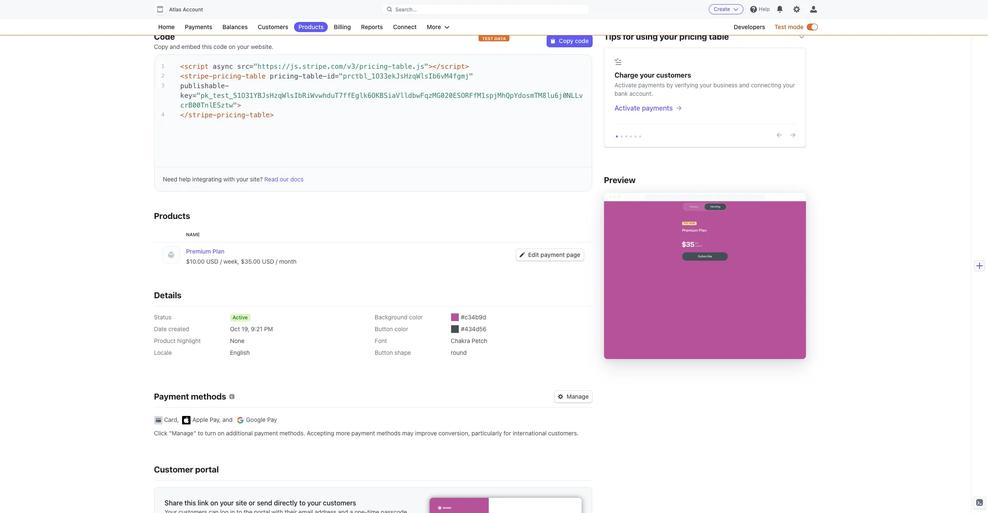 Task type: describe. For each thing, give the bounding box(es) containing it.
svg image for code
[[550, 38, 556, 44]]

manage
[[567, 393, 589, 400]]

customers
[[258, 23, 288, 30]]

$35.00
[[241, 258, 260, 265]]

customer portal
[[154, 465, 219, 475]]

#434d56
[[461, 326, 486, 333]]

Search… search field
[[382, 4, 589, 15]]

methods.
[[280, 430, 305, 437]]

svg image for payment
[[520, 253, 525, 258]]

9:21
[[251, 326, 263, 333]]

code copy and embed this code on your website.
[[154, 32, 273, 50]]

link
[[198, 500, 209, 507]]

1 vertical spatial this
[[184, 500, 196, 507]]

key
[[180, 92, 192, 100]]

need
[[163, 176, 177, 183]]

account.
[[629, 90, 653, 97]]

apple pay , and
[[192, 417, 233, 424]]

1 horizontal spatial >
[[270, 111, 274, 119]]

more
[[336, 430, 350, 437]]

1 script from the left
[[184, 63, 209, 71]]

pricing- down "https://js.stripe.com/v3/pricing-
[[270, 72, 302, 80]]

src
[[237, 63, 249, 71]]

0 vertical spatial =
[[249, 63, 253, 71]]

payment methods
[[154, 392, 226, 402]]

premium plan link
[[186, 248, 510, 256]]

mode
[[788, 23, 804, 30]]

your right directly
[[307, 500, 321, 507]]

send
[[257, 500, 272, 507]]

publishable-
[[180, 82, 229, 90]]

1 usd from the left
[[206, 258, 218, 265]]

developers
[[734, 23, 765, 30]]

pricing- for >
[[217, 111, 249, 119]]

notifications image
[[777, 6, 783, 13]]

"prctbl_1o33ekjshzqwlsib6vm4fgmj"
[[339, 72, 473, 80]]

improve
[[415, 430, 437, 437]]

your right connecting
[[783, 82, 795, 89]]

highlight
[[177, 338, 201, 345]]

0 vertical spatial for
[[623, 32, 634, 41]]

apple
[[192, 417, 208, 424]]

code
[[154, 32, 175, 41]]

publishable- key
[[180, 82, 229, 100]]

code inside button
[[575, 37, 589, 44]]

shape
[[394, 349, 411, 357]]

copy inside code copy and embed this code on your website.
[[154, 43, 168, 50]]

help button
[[747, 3, 773, 16]]

embed
[[181, 43, 200, 50]]

2 usd from the left
[[262, 258, 274, 265]]

using
[[636, 32, 658, 41]]

< stripe-pricing-table pricing-table-id = "prctbl_1o33ekjshzqwlsib6vm4fgmj"
[[180, 72, 473, 80]]

home link
[[154, 22, 179, 32]]

color for button color
[[394, 326, 408, 333]]

id
[[327, 72, 335, 80]]

particularly
[[471, 430, 502, 437]]

pm
[[264, 326, 273, 333]]

customers link
[[254, 22, 293, 32]]

0 vertical spatial products
[[298, 23, 324, 30]]

google
[[246, 417, 266, 424]]

activate inside charge your customers activate payments by verifying your business and connecting your bank account.
[[615, 82, 637, 89]]

developers link
[[730, 22, 769, 32]]

></
[[428, 63, 441, 71]]

test data
[[482, 36, 506, 41]]

date
[[154, 326, 167, 333]]

may
[[402, 430, 413, 437]]

billing link
[[330, 22, 355, 32]]

card ,
[[164, 417, 179, 424]]

2 horizontal spatial >
[[465, 63, 469, 71]]

with
[[223, 176, 235, 183]]

svg image for edit pricing table
[[738, 1, 743, 6]]

balances link
[[218, 22, 252, 32]]

2 activate from the top
[[615, 104, 640, 112]]

search…
[[395, 6, 417, 12]]

1 / from the left
[[220, 258, 222, 265]]

button shape
[[375, 349, 411, 357]]

"https://js.stripe.com/v3/pricing-
[[253, 63, 392, 71]]

2 horizontal spatial payment
[[541, 251, 565, 259]]

page
[[566, 251, 580, 259]]

background color
[[375, 314, 423, 321]]

help
[[759, 6, 770, 12]]

atlas
[[169, 6, 181, 13]]

chakra
[[451, 338, 470, 345]]

your up account.
[[640, 71, 655, 79]]

click
[[154, 430, 167, 437]]

site?
[[250, 176, 263, 183]]

connect link
[[389, 22, 421, 32]]

async
[[213, 63, 233, 71]]

card
[[164, 417, 177, 424]]

preview
[[604, 175, 636, 185]]

more button
[[423, 22, 454, 32]]

2 script from the left
[[441, 63, 465, 71]]

1 vertical spatial payments
[[642, 104, 673, 112]]

edit pricing table
[[746, 0, 794, 7]]

english
[[230, 349, 250, 357]]

customers inside charge your customers activate payments by verifying your business and connecting your bank account.
[[656, 71, 691, 79]]

2 / from the left
[[276, 258, 278, 265]]

connect
[[393, 23, 417, 30]]

color for background color
[[409, 314, 423, 321]]

or
[[249, 500, 255, 507]]

1 vertical spatial methods
[[377, 430, 401, 437]]

locale
[[154, 349, 172, 357]]

"manage"
[[169, 430, 196, 437]]

pay for apple
[[210, 417, 219, 424]]

products link
[[294, 22, 328, 32]]

2 , from the left
[[219, 417, 221, 424]]

edit pricing table link
[[734, 0, 797, 10]]

0 horizontal spatial methods
[[191, 392, 226, 402]]

< for script
[[180, 63, 184, 71]]

1 vertical spatial pricing
[[679, 32, 707, 41]]

your right with
[[236, 176, 248, 183]]

edit for edit pricing table
[[746, 0, 757, 7]]

1 horizontal spatial and
[[222, 417, 233, 424]]

balances
[[222, 23, 248, 30]]

19,
[[241, 326, 249, 333]]

verifying
[[675, 82, 698, 89]]



Task type: locate. For each thing, give the bounding box(es) containing it.
0 vertical spatial on
[[229, 43, 235, 50]]

2 pay from the left
[[267, 417, 277, 424]]

pricing- for pricing-
[[213, 72, 245, 80]]

1 vertical spatial =
[[335, 72, 339, 80]]

methods up apple pay , and
[[191, 392, 226, 402]]

button down font
[[375, 349, 393, 357]]

button up font
[[375, 326, 393, 333]]

billing
[[334, 23, 351, 30]]

week
[[223, 258, 238, 265]]

1 vertical spatial svg image
[[558, 395, 563, 400]]

2 < from the top
[[180, 72, 184, 80]]

svg image left copy code
[[550, 38, 556, 44]]

pricing
[[154, 3, 193, 16]]

< right 2
[[180, 72, 184, 80]]

0 horizontal spatial >
[[237, 101, 241, 109]]

and down code
[[170, 43, 180, 50]]

0 vertical spatial to
[[198, 430, 203, 437]]

2 horizontal spatial and
[[739, 82, 749, 89]]

usd down plan
[[206, 258, 218, 265]]

pay up "turn"
[[210, 417, 219, 424]]

round
[[451, 349, 467, 357]]

font
[[375, 338, 387, 345]]

svg image inside edit payment page link
[[520, 253, 525, 258]]

this right embed
[[202, 43, 212, 50]]

0 horizontal spatial products
[[154, 211, 190, 221]]

this left link
[[184, 500, 196, 507]]

docs
[[290, 176, 304, 183]]

your right using
[[660, 32, 677, 41]]

atlas account
[[169, 6, 203, 13]]

0 vertical spatial <
[[180, 63, 184, 71]]

1 vertical spatial svg image
[[550, 38, 556, 44]]

svg image inside copy code button
[[550, 38, 556, 44]]

1 activate from the top
[[615, 82, 637, 89]]

premium plan $10.00 usd / week $35.00 usd / month
[[186, 248, 297, 265]]

charge
[[615, 71, 638, 79]]

svg image
[[738, 1, 743, 6], [558, 395, 563, 400]]

by
[[666, 82, 673, 89]]

to right directly
[[299, 500, 306, 507]]

1 vertical spatial stripe-
[[188, 111, 217, 119]]

pricing- down crb00tnlesztw"
[[217, 111, 249, 119]]

1 horizontal spatial usd
[[262, 258, 274, 265]]

</
[[180, 111, 188, 119]]

products left billing
[[298, 23, 324, 30]]

2 button from the top
[[375, 349, 393, 357]]

and up additional
[[222, 417, 233, 424]]

business
[[713, 82, 737, 89]]

1 vertical spatial and
[[739, 82, 749, 89]]

edit left the page
[[528, 251, 539, 259]]

code up async
[[213, 43, 227, 50]]

edit payment page
[[528, 251, 580, 259]]

pay
[[210, 417, 219, 424], [267, 417, 277, 424]]

1 pay from the left
[[210, 417, 219, 424]]

1 horizontal spatial svg image
[[738, 1, 743, 6]]

charge your customers activate payments by verifying your business and connecting your bank account.
[[615, 71, 795, 97]]

your left site
[[220, 500, 234, 507]]

1 horizontal spatial ,
[[219, 417, 221, 424]]

1 horizontal spatial to
[[299, 500, 306, 507]]

1 horizontal spatial /
[[276, 258, 278, 265]]

= down website. on the left
[[249, 63, 253, 71]]

1 vertical spatial <
[[180, 72, 184, 80]]

svg image for manage
[[558, 395, 563, 400]]

0 horizontal spatial usd
[[206, 258, 218, 265]]

reports
[[361, 23, 383, 30]]

0 vertical spatial methods
[[191, 392, 226, 402]]

premium
[[186, 248, 211, 255]]

stripe- up publishable- at the top of page
[[184, 72, 213, 80]]

tips for using your pricing table
[[604, 32, 729, 41]]

pay right google
[[267, 417, 277, 424]]

Search… text field
[[382, 4, 589, 15]]

1 vertical spatial activate
[[615, 104, 640, 112]]

color right background on the bottom left of page
[[409, 314, 423, 321]]

svg image inside manage link
[[558, 395, 563, 400]]

, up "manage"
[[177, 417, 179, 424]]

edit for edit payment page
[[528, 251, 539, 259]]

0 vertical spatial button
[[375, 326, 393, 333]]

conversion,
[[438, 430, 470, 437]]

1 vertical spatial edit
[[528, 251, 539, 259]]

0 horizontal spatial to
[[198, 430, 203, 437]]

plan
[[212, 248, 224, 255]]

help
[[179, 176, 191, 183]]

on inside code copy and embed this code on your website.
[[229, 43, 235, 50]]

click "manage" to turn on additional payment methods. accepting more payment methods may improve conversion, particularly for international customers.
[[154, 430, 579, 437]]

copy inside button
[[559, 37, 573, 44]]

1 button from the top
[[375, 326, 393, 333]]

integrating
[[192, 176, 222, 183]]

1 vertical spatial button
[[375, 349, 393, 357]]

customers
[[656, 71, 691, 79], [323, 500, 356, 507]]

script down the more button
[[441, 63, 465, 71]]

customers.
[[548, 430, 579, 437]]

< for stripe-
[[180, 72, 184, 80]]

test
[[482, 36, 493, 41]]

and
[[170, 43, 180, 50], [739, 82, 749, 89], [222, 417, 233, 424]]

0 horizontal spatial payment
[[254, 430, 278, 437]]

pricing table
[[154, 3, 223, 16]]

need help integrating with your site? read our docs
[[163, 176, 304, 183]]

stripe-
[[184, 72, 213, 80], [188, 111, 217, 119]]

create
[[714, 6, 730, 12]]

accepting
[[307, 430, 334, 437]]

2 vertical spatial =
[[192, 92, 196, 100]]

pay for google
[[267, 417, 277, 424]]

on right link
[[210, 500, 218, 507]]

button for button color
[[375, 326, 393, 333]]

"pk_test_51o31ybjshzqwlsibriwvwhdut7ffeglk6okbsiavlldbwfqzmg020esorffm1spjmhqpydosmtm8lu6j0nllv
[[196, 92, 583, 100]]

1 horizontal spatial payment
[[351, 430, 375, 437]]

this inside code copy and embed this code on your website.
[[202, 43, 212, 50]]

0 horizontal spatial svg image
[[520, 253, 525, 258]]

and inside code copy and embed this code on your website.
[[170, 43, 180, 50]]

your
[[660, 32, 677, 41], [237, 43, 249, 50], [640, 71, 655, 79], [700, 82, 712, 89], [783, 82, 795, 89], [236, 176, 248, 183], [220, 500, 234, 507], [307, 500, 321, 507]]

for right tips
[[623, 32, 634, 41]]

0 horizontal spatial customers
[[323, 500, 356, 507]]

0 horizontal spatial edit
[[528, 251, 539, 259]]

1 horizontal spatial copy
[[559, 37, 573, 44]]

products
[[298, 23, 324, 30], [154, 211, 190, 221]]

0 horizontal spatial pricing
[[679, 32, 707, 41]]

1 horizontal spatial products
[[298, 23, 324, 30]]

test mode
[[775, 23, 804, 30]]

2 vertical spatial on
[[210, 500, 218, 507]]

1 horizontal spatial pay
[[267, 417, 277, 424]]

1 horizontal spatial methods
[[377, 430, 401, 437]]

atlas account button
[[154, 3, 211, 15]]

0 horizontal spatial color
[[394, 326, 408, 333]]

0 vertical spatial stripe-
[[184, 72, 213, 80]]

payment left the page
[[541, 251, 565, 259]]

methods
[[191, 392, 226, 402], [377, 430, 401, 437]]

payments up account.
[[638, 82, 665, 89]]

for right particularly
[[504, 430, 511, 437]]

=
[[249, 63, 253, 71], [335, 72, 339, 80], [192, 92, 196, 100]]

1 horizontal spatial =
[[249, 63, 253, 71]]

= down < script async src = "https://js.stripe.com/v3/pricing-table.js" ></ script >
[[335, 72, 339, 80]]

on right "turn"
[[218, 430, 224, 437]]

1 vertical spatial >
[[237, 101, 241, 109]]

script down embed
[[184, 63, 209, 71]]

manage link
[[555, 391, 592, 403]]

1 horizontal spatial color
[[409, 314, 423, 321]]

0 horizontal spatial this
[[184, 500, 196, 507]]

1 horizontal spatial pricing
[[759, 0, 778, 7]]

svg image inside "edit pricing table" link
[[738, 1, 743, 6]]

stripe- for </
[[188, 111, 217, 119]]

,
[[177, 417, 179, 424], [219, 417, 221, 424]]

tips
[[604, 32, 621, 41]]

svg image right notifications image
[[807, 1, 812, 6]]

pricing-
[[213, 72, 245, 80], [270, 72, 302, 80], [217, 111, 249, 119]]

1 vertical spatial color
[[394, 326, 408, 333]]

button for button shape
[[375, 349, 393, 357]]

product
[[154, 338, 176, 345]]

payment right more
[[351, 430, 375, 437]]

products up "name"
[[154, 211, 190, 221]]

1 vertical spatial products
[[154, 211, 190, 221]]

0 vertical spatial payments
[[638, 82, 665, 89]]

google pay
[[246, 417, 277, 424]]

read our docs link
[[264, 176, 304, 183]]

= down publishable- at the top of page
[[192, 92, 196, 100]]

1 vertical spatial for
[[504, 430, 511, 437]]

site
[[236, 500, 247, 507]]

1 < from the top
[[180, 63, 184, 71]]

created
[[168, 326, 189, 333]]

0 horizontal spatial copy
[[154, 43, 168, 50]]

2 horizontal spatial =
[[335, 72, 339, 80]]

stripe- down crb00tnlesztw"
[[188, 111, 217, 119]]

color down background color
[[394, 326, 408, 333]]

0 horizontal spatial script
[[184, 63, 209, 71]]

payments down account.
[[642, 104, 673, 112]]

connecting
[[751, 82, 781, 89]]

1 vertical spatial customers
[[323, 500, 356, 507]]

svg image right the 'create'
[[738, 1, 743, 6]]

turn
[[205, 430, 216, 437]]

0 horizontal spatial for
[[504, 430, 511, 437]]

1 horizontal spatial customers
[[656, 71, 691, 79]]

to left "turn"
[[198, 430, 203, 437]]

, right 'apple'
[[219, 417, 221, 424]]

name
[[186, 232, 200, 237]]

color
[[409, 314, 423, 321], [394, 326, 408, 333]]

create button
[[709, 4, 744, 14]]

pricing inside "edit pricing table" link
[[759, 0, 778, 7]]

0 horizontal spatial code
[[213, 43, 227, 50]]

1
[[161, 63, 165, 69]]

1 horizontal spatial for
[[623, 32, 634, 41]]

details
[[154, 291, 182, 300]]

table.js"
[[392, 63, 428, 71]]

your right verifying
[[700, 82, 712, 89]]

your left website. on the left
[[237, 43, 249, 50]]

1 horizontal spatial svg image
[[550, 38, 556, 44]]

on down balances link
[[229, 43, 235, 50]]

date created
[[154, 326, 189, 333]]

activate down bank
[[615, 104, 640, 112]]

data
[[494, 36, 506, 41]]

copy code
[[559, 37, 589, 44]]

and right business
[[739, 82, 749, 89]]

code left tips
[[575, 37, 589, 44]]

0 vertical spatial customers
[[656, 71, 691, 79]]

2
[[161, 73, 165, 79]]

pricing- down async
[[213, 72, 245, 80]]

1 horizontal spatial this
[[202, 43, 212, 50]]

2 horizontal spatial svg image
[[807, 1, 812, 6]]

0 horizontal spatial =
[[192, 92, 196, 100]]

2 vertical spatial and
[[222, 417, 233, 424]]

table
[[779, 0, 794, 7], [195, 3, 223, 16], [709, 32, 729, 41], [245, 72, 266, 80], [249, 111, 270, 119]]

/ left week at the bottom left of the page
[[220, 258, 222, 265]]

on
[[229, 43, 235, 50], [218, 430, 224, 437], [210, 500, 218, 507]]

usd right '$35.00'
[[262, 258, 274, 265]]

activate payments
[[615, 104, 673, 112]]

payment
[[154, 392, 189, 402]]

payments
[[185, 23, 212, 30]]

our
[[280, 176, 289, 183]]

0 vertical spatial edit
[[746, 0, 757, 7]]

payments inside charge your customers activate payments by verifying your business and connecting your bank account.
[[638, 82, 665, 89]]

2 vertical spatial >
[[270, 111, 274, 119]]

petch
[[472, 338, 487, 345]]

1 vertical spatial to
[[299, 500, 306, 507]]

button
[[375, 326, 393, 333], [375, 349, 393, 357]]

0 horizontal spatial /
[[220, 258, 222, 265]]

code inside code copy and embed this code on your website.
[[213, 43, 227, 50]]

your inside code copy and embed this code on your website.
[[237, 43, 249, 50]]

edit payment page link
[[516, 249, 584, 261]]

oct
[[230, 326, 240, 333]]

and inside charge your customers activate payments by verifying your business and connecting your bank account.
[[739, 82, 749, 89]]

0 vertical spatial svg image
[[807, 1, 812, 6]]

svg image left manage
[[558, 395, 563, 400]]

0 vertical spatial this
[[202, 43, 212, 50]]

activate payments link
[[615, 103, 795, 113]]

methods left may
[[377, 430, 401, 437]]

activate up bank
[[615, 82, 637, 89]]

0 vertical spatial svg image
[[738, 1, 743, 6]]

1 horizontal spatial script
[[441, 63, 465, 71]]

svg image
[[807, 1, 812, 6], [550, 38, 556, 44], [520, 253, 525, 258]]

/ left month
[[276, 258, 278, 265]]

0 horizontal spatial ,
[[177, 417, 179, 424]]

1 horizontal spatial code
[[575, 37, 589, 44]]

table-
[[302, 72, 327, 80]]

reports link
[[357, 22, 387, 32]]

0 horizontal spatial pay
[[210, 417, 219, 424]]

svg image left edit payment page
[[520, 253, 525, 258]]

< right 1
[[180, 63, 184, 71]]

0 vertical spatial and
[[170, 43, 180, 50]]

edit left help
[[746, 0, 757, 7]]

0 vertical spatial activate
[[615, 82, 637, 89]]

website.
[[251, 43, 273, 50]]

oct 19, 9:21 pm
[[230, 326, 273, 333]]

1 , from the left
[[177, 417, 179, 424]]

0 horizontal spatial and
[[170, 43, 180, 50]]

0 horizontal spatial svg image
[[558, 395, 563, 400]]

0 vertical spatial >
[[465, 63, 469, 71]]

1 vertical spatial on
[[218, 430, 224, 437]]

2 vertical spatial svg image
[[520, 253, 525, 258]]

0 vertical spatial pricing
[[759, 0, 778, 7]]

stripe- for <
[[184, 72, 213, 80]]

4
[[161, 112, 165, 118]]

1 horizontal spatial edit
[[746, 0, 757, 7]]

payment down google pay
[[254, 430, 278, 437]]

0 vertical spatial color
[[409, 314, 423, 321]]



Task type: vqa. For each thing, say whether or not it's contained in the screenshot.
bank
yes



